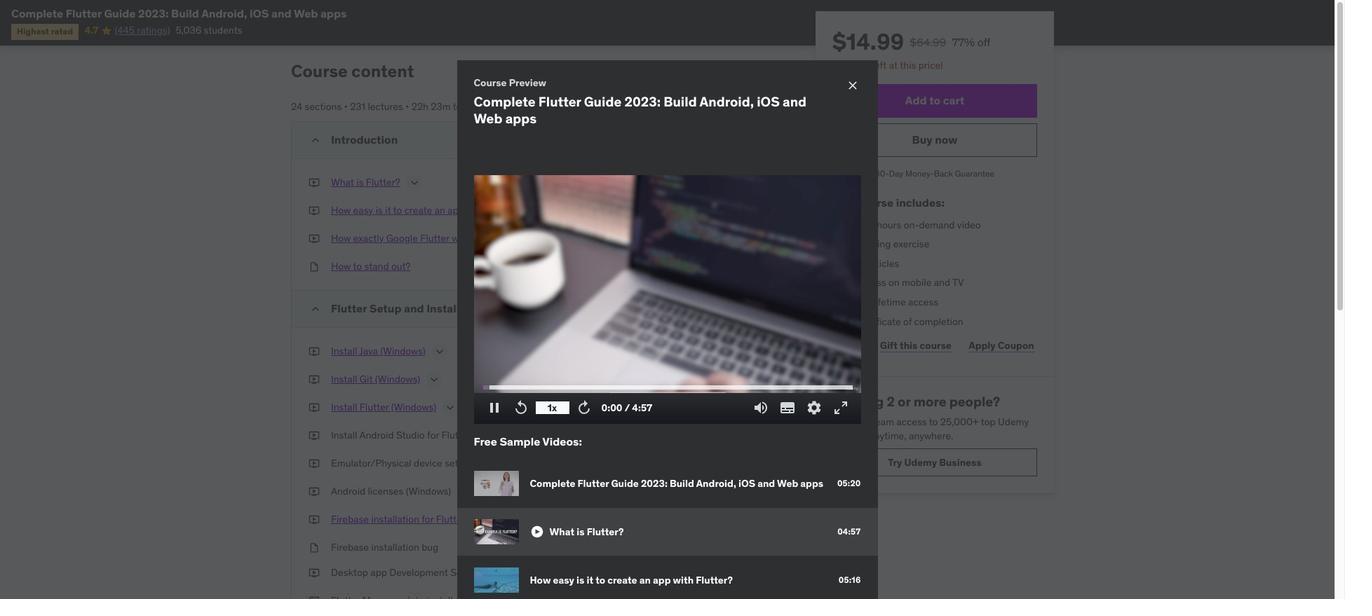 Task type: vqa. For each thing, say whether or not it's contained in the screenshot.
Masterclass
no



Task type: locate. For each thing, give the bounding box(es) containing it.
left
[[873, 59, 887, 72]]

at
[[890, 59, 898, 72]]

1 vertical spatial web
[[474, 110, 503, 127]]

firebase
[[331, 514, 369, 526], [331, 542, 369, 555]]

access down or
[[897, 416, 927, 429]]

sections inside dropdown button
[[743, 101, 782, 113]]

install left git
[[331, 373, 357, 386]]

1 left day
[[847, 59, 851, 72]]

java
[[360, 345, 378, 358]]

1
[[847, 59, 851, 72], [855, 238, 859, 251]]

1 vertical spatial complete
[[474, 94, 536, 110]]

lectures right '12'
[[693, 303, 729, 315]]

1 horizontal spatial udemy
[[999, 416, 1029, 429]]

videos:
[[543, 435, 582, 449]]

an
[[435, 204, 446, 217], [640, 575, 651, 587]]

0 vertical spatial 05:16
[[741, 204, 765, 217]]

and inside the course preview complete flutter guide 2023: build android, ios and web apps
[[783, 94, 807, 110]]

create
[[405, 204, 432, 217], [608, 575, 638, 587]]

0 horizontal spatial web
[[294, 6, 318, 20]]

flutter up bug
[[436, 514, 465, 526]]

it up "google"
[[385, 204, 391, 217]]

1 vertical spatial 04:57
[[838, 527, 861, 538]]

apps left use
[[321, 6, 347, 20]]

students
[[204, 24, 242, 37]]

for right studio
[[427, 430, 439, 442]]

flutter inside install flutter (windows) button
[[360, 402, 389, 414]]

preview for 03:49
[[682, 345, 716, 358]]

1 vertical spatial lectures
[[693, 303, 729, 315]]

to left cart
[[930, 93, 941, 107]]

1 vertical spatial apps
[[506, 110, 537, 127]]

it right (optional)
[[587, 575, 594, 587]]

complete
[[11, 6, 63, 20], [474, 94, 536, 110], [530, 478, 576, 490]]

what is flutter? button
[[331, 176, 400, 193]]

how inside button
[[331, 204, 351, 217]]

1 vertical spatial with
[[673, 575, 694, 587]]

(windows) down the "device"
[[406, 486, 451, 498]]

1 vertical spatial 2023:
[[625, 94, 661, 110]]

1 horizontal spatial what is flutter?
[[550, 526, 624, 539]]

•
[[344, 100, 348, 113], [406, 100, 409, 113], [731, 303, 735, 315]]

training
[[833, 394, 884, 411]]

4 install from the top
[[331, 430, 357, 442]]

access inside training 2 or more people? get your team access to 25,000+ top udemy courses anytime, anywhere.
[[897, 416, 927, 429]]

like
[[376, 11, 391, 23]]

1 install from the top
[[331, 345, 357, 358]]

device
[[414, 458, 443, 470]]

1 installation from the top
[[371, 514, 420, 526]]

apps left 05:20
[[801, 478, 824, 490]]

it inside button
[[385, 204, 391, 217]]

1 firebase from the top
[[331, 514, 369, 526]]

this right at
[[900, 59, 917, 72]]

xsmall image
[[309, 0, 320, 11], [309, 204, 320, 218], [309, 232, 320, 246], [833, 257, 844, 271], [309, 260, 320, 274], [833, 296, 844, 310], [309, 345, 320, 359], [309, 373, 320, 387], [309, 514, 320, 528], [309, 542, 320, 556]]

create right (optional)
[[608, 575, 638, 587]]

2
[[887, 394, 895, 411]]

learn to use industry standard flutter packages like riverpod, hooks and provider
[[331, 0, 524, 23]]

1 horizontal spatial how easy is it to create an app with flutter?
[[530, 575, 733, 587]]

0 vertical spatial create
[[405, 204, 432, 217]]

(windows) up install flutter (windows)
[[375, 373, 420, 386]]

install for install android studio for flutter (windows)
[[331, 430, 357, 442]]

course
[[858, 196, 894, 210], [920, 339, 952, 352]]

05:16
[[741, 204, 765, 217], [839, 575, 861, 586]]

training 2 or more people? get your team access to 25,000+ top udemy courses anytime, anywhere.
[[833, 394, 1029, 442]]

04:57 for preview
[[739, 176, 765, 189]]

to right (optional)
[[596, 575, 606, 587]]

build
[[171, 6, 199, 20], [664, 94, 697, 110], [670, 478, 695, 490]]

create inside complete flutter guide 2023: build android, ios and web apps dialog
[[608, 575, 638, 587]]

course up 24 at the top of the page
[[291, 60, 348, 82]]

how exactly google flutter works? button
[[331, 232, 483, 249]]

is
[[357, 176, 364, 189], [376, 204, 383, 217], [577, 526, 585, 539], [577, 575, 585, 587]]

course for course content
[[291, 60, 348, 82]]

2 horizontal spatial app
[[653, 575, 671, 587]]

0 vertical spatial complete flutter guide 2023: build android, ios and web apps
[[11, 6, 347, 20]]

create up how exactly google flutter works?
[[405, 204, 432, 217]]

lectures right 231
[[368, 100, 403, 113]]

3 install from the top
[[331, 402, 357, 414]]

0 vertical spatial easy
[[353, 204, 373, 217]]

flutter inside firebase installation for flutter (windows) button
[[436, 514, 465, 526]]

highest
[[17, 26, 49, 37]]

01:29
[[741, 486, 765, 498]]

web right the total
[[474, 110, 503, 127]]

android down install flutter (windows) button
[[360, 430, 394, 442]]

what inside complete flutter guide 2023: build android, ios and web apps dialog
[[550, 526, 575, 539]]

web right 01:29
[[778, 478, 799, 490]]

install for install flutter (windows)
[[331, 402, 357, 414]]

flutter up the introduction dropdown button
[[539, 94, 581, 110]]

1 horizontal spatial small image
[[530, 526, 544, 540]]

38min
[[737, 303, 765, 315]]

this right gift
[[900, 339, 918, 352]]

apply coupon button
[[966, 332, 1038, 360]]

1 horizontal spatial apps
[[506, 110, 537, 127]]

0 vertical spatial setup
[[370, 302, 402, 316]]

(windows) right the java
[[381, 345, 426, 358]]

full
[[855, 296, 871, 309]]

1 vertical spatial 1
[[855, 238, 859, 251]]

lectures
[[368, 100, 403, 113], [693, 303, 729, 315]]

1 vertical spatial how easy is it to create an app with flutter?
[[530, 575, 733, 587]]

firebase up firebase installation bug
[[331, 514, 369, 526]]

1 horizontal spatial an
[[640, 575, 651, 587]]

1 vertical spatial installation
[[371, 542, 420, 555]]

flutter? inside button
[[488, 204, 522, 217]]

more
[[914, 394, 947, 411]]

how for 00:32
[[331, 260, 351, 273]]

small image left introduction
[[309, 133, 323, 147]]

sections right all
[[743, 101, 782, 113]]

1 horizontal spatial with
[[673, 575, 694, 587]]

04:57 inside complete flutter guide 2023: build android, ios and web apps dialog
[[838, 527, 861, 538]]

1 vertical spatial complete flutter guide 2023: build android, ios and web apps
[[530, 478, 824, 490]]

0 vertical spatial small image
[[309, 133, 323, 147]]

firebase for firebase installation bug
[[331, 542, 369, 555]]

0 horizontal spatial •
[[344, 100, 348, 113]]

what is flutter? down introduction
[[331, 176, 400, 189]]

access
[[855, 277, 887, 289]]

install for install git (windows)
[[331, 373, 357, 386]]

flutter up 4.7
[[66, 6, 102, 20]]

create inside button
[[405, 204, 432, 217]]

full lifetime access
[[855, 296, 939, 309]]

• left "38min"
[[731, 303, 735, 315]]

emulator/physical device setup
[[331, 458, 470, 470]]

1 for 1 coding exercise
[[855, 238, 859, 251]]

install flutter (windows) button
[[331, 402, 437, 418]]

easy down what is flutter? button
[[353, 204, 373, 217]]

xsmall image
[[309, 176, 320, 190], [833, 219, 844, 232], [833, 238, 844, 252], [833, 277, 844, 290], [833, 315, 844, 329], [309, 402, 320, 415], [309, 430, 320, 443], [309, 458, 320, 471], [309, 486, 320, 500], [309, 567, 320, 581], [309, 595, 320, 600]]

1 this from the top
[[900, 59, 917, 72]]

sample
[[500, 435, 541, 449]]

1 vertical spatial small image
[[530, 526, 544, 540]]

udemy right 'try'
[[905, 457, 938, 469]]

0 vertical spatial course
[[858, 196, 894, 210]]

install up emulator/physical
[[331, 430, 357, 442]]

android down emulator/physical
[[331, 486, 366, 498]]

16
[[855, 257, 865, 270]]

0 horizontal spatial course
[[291, 60, 348, 82]]

0 horizontal spatial what
[[331, 176, 354, 189]]

and
[[272, 6, 292, 20], [468, 11, 485, 23], [783, 94, 807, 110], [934, 277, 951, 289], [404, 302, 424, 316], [758, 478, 776, 490]]

(windows) for install flutter (windows)
[[391, 402, 437, 414]]

installation down android licenses (windows)
[[371, 514, 420, 526]]

2 vertical spatial web
[[778, 478, 799, 490]]

install
[[331, 345, 357, 358], [331, 373, 357, 386], [331, 402, 357, 414], [331, 430, 357, 442]]

16 articles
[[855, 257, 900, 270]]

1 day left at this price!
[[847, 59, 944, 72]]

1 vertical spatial course
[[920, 339, 952, 352]]

2 installation from the top
[[371, 542, 420, 555]]

(windows)
[[381, 345, 426, 358], [375, 373, 420, 386], [391, 402, 437, 414], [473, 430, 518, 442], [406, 486, 451, 498], [468, 514, 513, 526]]

sections right 24 at the top of the page
[[305, 100, 342, 113]]

course up length
[[474, 76, 507, 89]]

2 firebase from the top
[[331, 542, 369, 555]]

course inside the course preview complete flutter guide 2023: build android, ios and web apps
[[474, 76, 507, 89]]

0 vertical spatial 04:57
[[739, 176, 765, 189]]

to left stand
[[353, 260, 362, 273]]

0:00 / 4:57
[[602, 402, 653, 414]]

installation up development
[[371, 542, 420, 555]]

flutter
[[66, 6, 102, 20], [539, 94, 581, 110], [421, 232, 450, 245], [331, 302, 367, 316], [360, 402, 389, 414], [442, 430, 471, 442], [578, 478, 609, 490], [436, 514, 465, 526]]

1 vertical spatial build
[[664, 94, 697, 110]]

demand
[[920, 219, 955, 231]]

24
[[291, 100, 303, 113]]

easy right windows in the left of the page
[[553, 575, 575, 587]]

gift this course link
[[877, 332, 955, 360]]

small image
[[309, 133, 323, 147], [530, 526, 544, 540]]

to up anywhere.
[[930, 416, 938, 429]]

how easy is it to create an app with flutter? inside complete flutter guide 2023: build android, ios and web apps dialog
[[530, 575, 733, 587]]

coding
[[862, 238, 891, 251]]

0 horizontal spatial udemy
[[905, 457, 938, 469]]

0 horizontal spatial how easy is it to create an app with flutter?
[[331, 204, 522, 217]]

business
[[940, 457, 982, 469]]

anytime,
[[870, 430, 907, 442]]

1 vertical spatial it
[[587, 575, 594, 587]]

small image up (optional)
[[530, 526, 544, 540]]

0 horizontal spatial an
[[435, 204, 446, 217]]

price!
[[919, 59, 944, 72]]

1 horizontal spatial easy
[[553, 575, 575, 587]]

with inside button
[[467, 204, 485, 217]]

1 vertical spatial this
[[900, 339, 918, 352]]

2 horizontal spatial ios
[[757, 94, 780, 110]]

• for 24
[[344, 100, 348, 113]]

anywhere.
[[909, 430, 954, 442]]

2 this from the top
[[900, 339, 918, 352]]

1 horizontal spatial complete flutter guide 2023: build android, ios and web apps
[[530, 478, 824, 490]]

installation inside firebase installation for flutter (windows) button
[[371, 514, 420, 526]]

0 horizontal spatial 05:16
[[741, 204, 765, 217]]

1 left coding
[[855, 238, 859, 251]]

/
[[625, 402, 630, 414]]

flutter setup and installation
[[331, 302, 487, 316]]

preview for 05:16
[[684, 204, 718, 217]]

settings image
[[806, 400, 823, 417]]

this course includes:
[[833, 196, 945, 210]]

apps right length
[[506, 110, 537, 127]]

2 horizontal spatial •
[[731, 303, 735, 315]]

0 horizontal spatial easy
[[353, 204, 373, 217]]

30-day money-back guarantee
[[876, 168, 995, 179]]

0 vertical spatial web
[[294, 6, 318, 20]]

apps
[[321, 6, 347, 20], [506, 110, 537, 127], [801, 478, 824, 490]]

01:07
[[741, 373, 765, 386]]

with inside complete flutter guide 2023: build android, ios and web apps dialog
[[673, 575, 694, 587]]

install git (windows) button
[[331, 373, 420, 390]]

complete inside the course preview complete flutter guide 2023: build android, ios and web apps
[[474, 94, 536, 110]]

share button
[[833, 332, 866, 360]]

• left 231
[[344, 100, 348, 113]]

flutter down how easy is it to create an app with flutter? button
[[421, 232, 450, 245]]

0 vertical spatial what
[[331, 176, 354, 189]]

to left use
[[358, 0, 367, 10]]

0 horizontal spatial it
[[385, 204, 391, 217]]

22h 23m
[[412, 100, 451, 113]]

rewind 5 seconds image
[[513, 400, 529, 417]]

android,
[[201, 6, 247, 20], [700, 94, 754, 110], [697, 478, 737, 490]]

0 vertical spatial udemy
[[999, 416, 1029, 429]]

hooks
[[438, 11, 466, 23]]

2 horizontal spatial web
[[778, 478, 799, 490]]

how exactly google flutter works?
[[331, 232, 483, 245]]

firebase inside button
[[331, 514, 369, 526]]

0 horizontal spatial 04:57
[[739, 176, 765, 189]]

preview for 04:37
[[682, 232, 717, 245]]

complete right the total
[[474, 94, 536, 110]]

2 install from the top
[[331, 373, 357, 386]]

(windows) up studio
[[391, 402, 437, 414]]

0 vertical spatial 1
[[847, 59, 851, 72]]

with
[[467, 204, 485, 217], [673, 575, 694, 587]]

for left windows in the left of the page
[[479, 567, 491, 580]]

1 vertical spatial android
[[331, 486, 366, 498]]

0 vertical spatial this
[[900, 59, 917, 72]]

1 vertical spatial what
[[550, 526, 575, 539]]

an inside dialog
[[640, 575, 651, 587]]

1 vertical spatial an
[[640, 575, 651, 587]]

udemy right top
[[999, 416, 1029, 429]]

course up '22.5'
[[858, 196, 894, 210]]

0 horizontal spatial course
[[858, 196, 894, 210]]

flutter inside the course preview complete flutter guide 2023: build android, ios and web apps
[[539, 94, 581, 110]]

flutter down install git (windows) button
[[360, 402, 389, 414]]

your
[[851, 416, 870, 429]]

setup
[[445, 458, 470, 470]]

0 vertical spatial installation
[[371, 514, 420, 526]]

firebase up desktop
[[331, 542, 369, 555]]

how to stand out? button
[[331, 260, 411, 274]]

1 horizontal spatial setup
[[451, 567, 477, 580]]

04:57 for what is flutter?
[[838, 527, 861, 538]]

0 horizontal spatial setup
[[370, 302, 402, 316]]

standard
[[426, 0, 465, 10]]

setup right development
[[451, 567, 477, 580]]

0 vertical spatial with
[[467, 204, 485, 217]]

1 vertical spatial firebase
[[331, 542, 369, 555]]

install flutter (windows)
[[331, 402, 437, 414]]

4:57
[[632, 402, 653, 414]]

1 vertical spatial create
[[608, 575, 638, 587]]

install down install git (windows) button
[[331, 402, 357, 414]]

this inside gift this course link
[[900, 339, 918, 352]]

to up "google"
[[393, 204, 402, 217]]

0 horizontal spatial create
[[405, 204, 432, 217]]

installation for bug
[[371, 542, 420, 555]]

try udemy business link
[[833, 449, 1038, 477]]

now
[[936, 133, 958, 147]]

1 horizontal spatial 04:57
[[838, 527, 861, 538]]

1 horizontal spatial sections
[[743, 101, 782, 113]]

1 horizontal spatial it
[[587, 575, 594, 587]]

setup up install java (windows)
[[370, 302, 402, 316]]

for up bug
[[422, 514, 434, 526]]

flutter? inside button
[[366, 176, 400, 189]]

04:57 down 05:20
[[838, 527, 861, 538]]

course down completion
[[920, 339, 952, 352]]

0 horizontal spatial ios
[[250, 6, 269, 20]]

0 vertical spatial it
[[385, 204, 391, 217]]

access down mobile
[[909, 296, 939, 309]]

1 horizontal spatial what
[[550, 526, 575, 539]]

add to cart button
[[833, 84, 1038, 118]]

1 horizontal spatial course
[[474, 76, 507, 89]]

firebase installation for flutter (windows)
[[331, 514, 513, 526]]

add to cart
[[906, 93, 965, 107]]

2023:
[[138, 6, 169, 20], [625, 94, 661, 110], [641, 478, 668, 490]]

0 vertical spatial apps
[[321, 6, 347, 20]]

05:16 inside complete flutter guide 2023: build android, ios and web apps dialog
[[839, 575, 861, 586]]

what down introduction
[[331, 176, 354, 189]]

12 lectures • 38min
[[681, 303, 765, 315]]

web left learn
[[294, 6, 318, 20]]

1 vertical spatial guide
[[584, 94, 622, 110]]

flutter inside "how exactly google flutter works?" button
[[421, 232, 450, 245]]

apply coupon
[[969, 339, 1035, 352]]

complete down videos: in the left bottom of the page
[[530, 478, 576, 490]]

what is flutter? up (optional)
[[550, 526, 624, 539]]

what up (optional)
[[550, 526, 575, 539]]

day
[[889, 168, 904, 179]]

0 vertical spatial how easy is it to create an app with flutter?
[[331, 204, 522, 217]]

1 vertical spatial for
[[422, 514, 434, 526]]

• left 22h 23m
[[406, 100, 409, 113]]

udemy
[[999, 416, 1029, 429], [905, 457, 938, 469]]

1 vertical spatial access
[[897, 416, 927, 429]]

2 vertical spatial ios
[[739, 478, 756, 490]]

complete flutter guide 2023: build android, ios and web apps
[[11, 6, 347, 20], [530, 478, 824, 490]]

0 horizontal spatial small image
[[309, 133, 323, 147]]

1 for 1 day left at this price!
[[847, 59, 851, 72]]

install left the java
[[331, 345, 357, 358]]

(windows) for android licenses (windows)
[[406, 486, 451, 498]]

1 horizontal spatial web
[[474, 110, 503, 127]]

04:57 up 04:37
[[739, 176, 765, 189]]

0 vertical spatial an
[[435, 204, 446, 217]]

web inside the course preview complete flutter guide 2023: build android, ios and web apps
[[474, 110, 503, 127]]

complete up highest
[[11, 6, 63, 20]]

(windows) up windows in the left of the page
[[468, 514, 513, 526]]

free sample videos:
[[474, 435, 582, 449]]

packages
[[331, 11, 373, 23]]



Task type: describe. For each thing, give the bounding box(es) containing it.
of
[[904, 315, 912, 328]]

use
[[370, 0, 385, 10]]

(windows) down the pause image
[[473, 430, 518, 442]]

2 vertical spatial complete
[[530, 478, 576, 490]]

30-
[[876, 168, 889, 179]]

(optional)
[[534, 567, 577, 580]]

mute image
[[753, 400, 769, 417]]

it inside complete flutter guide 2023: build android, ios and web apps dialog
[[587, 575, 594, 587]]

guide inside the course preview complete flutter guide 2023: build android, ios and web apps
[[584, 94, 622, 110]]

1 vertical spatial setup
[[451, 567, 477, 580]]

to inside button
[[353, 260, 362, 273]]

free
[[474, 435, 497, 449]]

complete flutter guide 2023: build android, ios and web apps inside dialog
[[530, 478, 824, 490]]

231
[[350, 100, 366, 113]]

app inside dialog
[[653, 575, 671, 587]]

google
[[387, 232, 418, 245]]

firebase installation bug
[[331, 542, 439, 555]]

lifetime
[[873, 296, 906, 309]]

includes:
[[897, 196, 945, 210]]

an inside button
[[435, 204, 446, 217]]

2 vertical spatial guide
[[611, 478, 639, 490]]

highest rated
[[17, 26, 73, 37]]

1 horizontal spatial lectures
[[693, 303, 729, 315]]

24 sections • 231 lectures • 22h 23m total length
[[291, 100, 503, 113]]

to inside training 2 or more people? get your team access to 25,000+ top udemy courses anytime, anywhere.
[[930, 416, 938, 429]]

12
[[681, 303, 691, 315]]

length
[[475, 100, 503, 113]]

25,000+
[[941, 416, 979, 429]]

0 horizontal spatial app
[[371, 567, 387, 580]]

apps inside the course preview complete flutter guide 2023: build android, ios and web apps
[[506, 110, 537, 127]]

course for course preview complete flutter guide 2023: build android, ios and web apps
[[474, 76, 507, 89]]

$64.99
[[910, 35, 947, 49]]

0 vertical spatial 2023:
[[138, 6, 169, 20]]

courses
[[833, 430, 867, 442]]

fullscreen image
[[833, 400, 849, 417]]

rated
[[51, 26, 73, 37]]

hours
[[877, 219, 902, 231]]

is inside how easy is it to create an app with flutter? button
[[376, 204, 383, 217]]

windows
[[494, 567, 532, 580]]

2023: inside the course preview complete flutter guide 2023: build android, ios and web apps
[[625, 94, 661, 110]]

certificate
[[855, 315, 901, 328]]

emulator/physical
[[331, 458, 412, 470]]

flutter down videos: in the left bottom of the page
[[578, 478, 609, 490]]

content
[[352, 60, 414, 82]]

how for 04:37
[[331, 232, 351, 245]]

0 horizontal spatial sections
[[305, 100, 342, 113]]

install for install java (windows)
[[331, 345, 357, 358]]

2 horizontal spatial apps
[[801, 478, 824, 490]]

1 horizontal spatial •
[[406, 100, 409, 113]]

small image
[[309, 303, 323, 317]]

5,036 students
[[176, 24, 242, 37]]

and inside learn to use industry standard flutter packages like riverpod, hooks and provider
[[468, 11, 485, 23]]

1x
[[548, 402, 557, 414]]

collapse all sections button
[[686, 93, 782, 121]]

0 horizontal spatial complete flutter guide 2023: build android, ios and web apps
[[11, 6, 347, 20]]

build inside the course preview complete flutter guide 2023: build android, ios and web apps
[[664, 94, 697, 110]]

install android studio for flutter (windows)
[[331, 430, 518, 442]]

ratings)
[[137, 24, 170, 37]]

03:49
[[739, 345, 765, 358]]

how for 05:16
[[331, 204, 351, 217]]

installation
[[427, 302, 487, 316]]

android licenses (windows)
[[331, 486, 451, 498]]

2 vertical spatial android,
[[697, 478, 737, 490]]

riverpod,
[[393, 11, 435, 23]]

subtitles image
[[779, 400, 796, 417]]

firebase for firebase installation for flutter (windows)
[[331, 514, 369, 526]]

exactly
[[353, 232, 384, 245]]

1 horizontal spatial ios
[[739, 478, 756, 490]]

0 vertical spatial lectures
[[368, 100, 403, 113]]

for inside button
[[422, 514, 434, 526]]

0 vertical spatial guide
[[104, 6, 136, 20]]

2 vertical spatial build
[[670, 478, 695, 490]]

• for 12
[[731, 303, 735, 315]]

firebase installation for flutter (windows) button
[[331, 514, 513, 531]]

0 horizontal spatial what is flutter?
[[331, 176, 400, 189]]

gift this course
[[880, 339, 952, 352]]

$14.99 $64.99 77% off
[[833, 27, 991, 56]]

2 vertical spatial for
[[479, 567, 491, 580]]

complete flutter guide 2023: build android, ios and web apps dialog
[[457, 60, 878, 600]]

provider
[[487, 11, 524, 23]]

1x button
[[536, 397, 569, 420]]

ios inside the course preview complete flutter guide 2023: build android, ios and web apps
[[757, 94, 780, 110]]

0 vertical spatial build
[[171, 6, 199, 20]]

flutter right small image
[[331, 302, 367, 316]]

0 vertical spatial access
[[909, 296, 939, 309]]

course content
[[291, 60, 414, 82]]

collapse
[[686, 101, 727, 113]]

install java (windows) button
[[331, 345, 426, 362]]

install git (windows)
[[331, 373, 420, 386]]

or
[[898, 394, 911, 411]]

stand
[[364, 260, 389, 273]]

on
[[889, 277, 900, 289]]

gift
[[880, 339, 898, 352]]

04:37
[[739, 232, 765, 245]]

preview for 00:32
[[681, 260, 716, 273]]

android, inside the course preview complete flutter guide 2023: build android, ios and web apps
[[700, 94, 754, 110]]

to inside complete flutter guide 2023: build android, ios and web apps dialog
[[596, 575, 606, 587]]

guarantee
[[956, 168, 995, 179]]

flutter
[[467, 0, 494, 10]]

02:38
[[739, 402, 765, 414]]

learn
[[331, 0, 356, 10]]

progress bar slider
[[482, 380, 853, 397]]

22.5
[[855, 219, 875, 231]]

easy inside button
[[353, 204, 373, 217]]

preview for 02:38
[[682, 402, 716, 414]]

1 horizontal spatial course
[[920, 339, 952, 352]]

is inside what is flutter? button
[[357, 176, 364, 189]]

exercise
[[894, 238, 930, 251]]

77%
[[952, 35, 975, 49]]

pause image
[[486, 400, 503, 417]]

udemy inside training 2 or more people? get your team access to 25,000+ top udemy courses anytime, anywhere.
[[999, 416, 1029, 429]]

back
[[934, 168, 954, 179]]

top
[[982, 416, 996, 429]]

preview for 01:07
[[684, 373, 718, 386]]

0:00
[[602, 402, 623, 414]]

studio
[[396, 430, 425, 442]]

preview for 04:57
[[682, 176, 717, 189]]

course preview complete flutter guide 2023: build android, ios and web apps
[[474, 76, 807, 127]]

1 vertical spatial udemy
[[905, 457, 938, 469]]

out?
[[391, 260, 411, 273]]

articles
[[868, 257, 900, 270]]

0 vertical spatial android
[[360, 430, 394, 442]]

2 vertical spatial 2023:
[[641, 478, 668, 490]]

(windows) for install java (windows)
[[381, 345, 426, 358]]

flutter up setup
[[442, 430, 471, 442]]

total
[[453, 100, 473, 113]]

(windows) for install git (windows)
[[375, 373, 420, 386]]

how easy is it to create an app with flutter? button
[[331, 204, 522, 221]]

collapse all sections
[[686, 101, 782, 113]]

licenses
[[368, 486, 404, 498]]

app inside button
[[448, 204, 464, 217]]

0 vertical spatial android,
[[201, 6, 247, 20]]

preview inside the course preview complete flutter guide 2023: build android, ios and web apps
[[509, 76, 547, 89]]

what inside what is flutter? button
[[331, 176, 354, 189]]

buy now button
[[833, 123, 1038, 157]]

what is flutter? inside complete flutter guide 2023: build android, ios and web apps dialog
[[550, 526, 624, 539]]

tv
[[953, 277, 965, 289]]

0 vertical spatial for
[[427, 430, 439, 442]]

to inside learn to use industry standard flutter packages like riverpod, hooks and provider
[[358, 0, 367, 10]]

installation for for
[[371, 514, 420, 526]]

development
[[390, 567, 448, 580]]

0 horizontal spatial apps
[[321, 6, 347, 20]]

easy inside complete flutter guide 2023: build android, ios and web apps dialog
[[553, 575, 575, 587]]

close modal image
[[846, 78, 860, 92]]

get
[[833, 416, 849, 429]]

git
[[360, 373, 373, 386]]

how inside complete flutter guide 2023: build android, ios and web apps dialog
[[530, 575, 551, 587]]

forward 5 seconds image
[[576, 400, 593, 417]]

certificate of completion
[[855, 315, 964, 328]]

all
[[729, 101, 740, 113]]

introduction button
[[331, 132, 765, 147]]

this
[[833, 196, 855, 210]]

completion
[[915, 315, 964, 328]]

0 vertical spatial complete
[[11, 6, 63, 20]]



